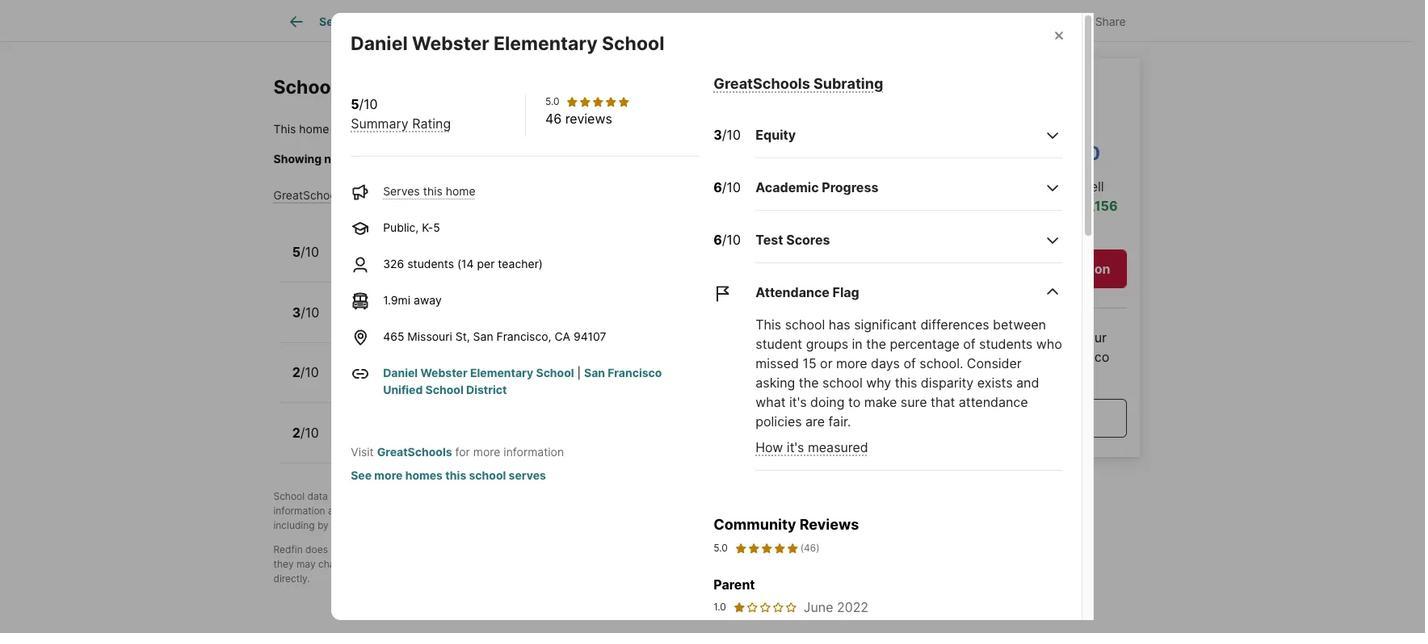 Task type: locate. For each thing, give the bounding box(es) containing it.
2 their from the left
[[678, 505, 699, 517]]

or
[[820, 356, 833, 372], [776, 505, 786, 517], [389, 544, 398, 556]]

the down "step,"
[[438, 519, 453, 532]]

1 horizontal spatial be
[[723, 544, 735, 556]]

home inside get an in-depth report about your home value and the
[[900, 349, 934, 365]]

request a free analysis
[[941, 410, 1086, 427]]

school.
[[920, 356, 964, 372]]

0 horizontal spatial by
[[317, 519, 329, 532]]

school inside 2 /10 charter, 9-12 • nearby school • 1.0mi
[[463, 436, 498, 449]]

1 vertical spatial district
[[797, 558, 829, 570]]

visit
[[351, 445, 374, 459]]

st,
[[456, 329, 470, 343]]

1.0mi inside five keys adult school (sf sheriff's) charter, 9-12 • nearby school • 1.0mi
[[511, 376, 538, 389]]

school down reference
[[764, 558, 794, 570]]

attendance flag
[[756, 285, 860, 301]]

1 horizontal spatial k-
[[422, 220, 433, 234]]

as inside school service boundaries are intended to be used as a reference only; they may change and are not
[[763, 544, 773, 556]]

rating 1.0 out of 5 element
[[733, 601, 797, 614]]

not down redfin does not endorse or guarantee this information.
[[392, 558, 407, 570]]

1 vertical spatial this
[[756, 317, 782, 333]]

adult
[[400, 358, 435, 374]]

0 vertical spatial serves
[[383, 184, 420, 198]]

district
[[564, 122, 604, 136], [466, 383, 507, 397]]

6 /10 left test
[[714, 232, 741, 248]]

per
[[477, 257, 495, 270]]

1 horizontal spatial students
[[980, 336, 1033, 352]]

serves right 326
[[407, 255, 444, 269]]

value
[[938, 349, 970, 365]]

0 vertical spatial as
[[382, 505, 393, 517]]

0 vertical spatial 1.0mi
[[511, 376, 538, 389]]

this up sure on the right bottom
[[895, 375, 917, 391]]

differences
[[921, 317, 990, 333]]

• up the 465 missouri st, san francisco, ca 94107
[[504, 315, 510, 329]]

to inside guaranteed to be accurate. to verify school enrollment eligibility, contact the school district directly.
[[465, 558, 474, 570]]

how it's measured
[[756, 440, 869, 456]]

6 /10 for academic
[[714, 180, 741, 196]]

/10 up within
[[359, 96, 378, 112]]

or right endorse
[[389, 544, 398, 556]]

0 vertical spatial 1.9mi
[[513, 255, 540, 269]]

school inside five keys adult school (sf sheriff's) charter, 9-12 • nearby school • 1.0mi
[[438, 358, 481, 374]]

1 vertical spatial serves
[[407, 255, 444, 269]]

as right ratings
[[382, 505, 393, 517]]

this inside the lick (james) middle school public, 6-8 • serves this home • 3.5mi
[[448, 315, 468, 329]]

and down endorse
[[355, 558, 372, 570]]

a for schedule
[[978, 261, 985, 277]]

nearby
[[324, 152, 363, 165]]

1 horizontal spatial redfin
[[579, 490, 609, 502]]

1 vertical spatial webster
[[421, 366, 468, 380]]

guaranteed to be accurate. to verify school enrollment eligibility, contact the school district directly.
[[274, 558, 829, 585]]

as right the used
[[763, 544, 773, 556]]

nearby inside 2 /10 charter, 9-12 • nearby school • 1.0mi
[[421, 436, 460, 449]]

1 12 from the top
[[396, 376, 408, 389]]

a for ,
[[465, 490, 470, 502]]

rating up public, k-5
[[402, 188, 436, 202]]

1 vertical spatial students
[[980, 336, 1033, 352]]

school inside the lick (james) middle school public, 6-8 • serves this home • 3.5mi
[[464, 298, 508, 314]]

to inside this school has significant differences between student groups in the percentage of students who missed 15 or more days of school. consider asking the school why this disparity exists and what it's doing to make sure that attendance policies are fair.
[[849, 395, 861, 411]]

or down use
[[776, 505, 786, 517]]

information up including at left bottom
[[274, 505, 325, 517]]

nearby up see more homes this school serves
[[421, 436, 460, 449]]

public, left 326
[[337, 255, 373, 269]]

3 tab from the left
[[560, 2, 680, 41]]

1 horizontal spatial or
[[776, 505, 786, 517]]

1 vertical spatial by
[[317, 519, 329, 532]]

districts,
[[821, 505, 861, 517]]

reach more buyers when you sell with redfin. plus, you'll save
[[900, 179, 1104, 214]]

school left "districts,"
[[788, 505, 818, 517]]

1 vertical spatial are
[[651, 544, 665, 556]]

1 horizontal spatial this
[[756, 317, 782, 333]]

1 vertical spatial 1.9mi
[[383, 293, 411, 307]]

1 1.0mi from the top
[[511, 376, 538, 389]]

daniel down 465 at bottom left
[[383, 366, 418, 380]]

nonprofit
[[473, 490, 515, 502]]

summary
[[351, 115, 409, 131], [349, 188, 399, 202]]

and down depth
[[974, 349, 996, 365]]

3 left lick
[[292, 305, 301, 321]]

as inside the , a nonprofit organization. redfin recommends buyers and renters use greatschools information and ratings as a
[[382, 505, 393, 517]]

public, inside the 5 /10 public, k-5 • serves this home • 1.9mi
[[337, 255, 373, 269]]

elementary for daniel webster elementary school |
[[470, 366, 534, 380]]

the down report
[[1000, 349, 1020, 365]]

reviews
[[565, 110, 612, 127]]

2 horizontal spatial francisco
[[1051, 349, 1110, 365]]

not inside school service boundaries are intended to be used as a reference only; they may change and are not
[[392, 558, 407, 570]]

who
[[1037, 336, 1062, 352]]

contacting
[[331, 519, 380, 532]]

0 vertical spatial webster
[[412, 32, 489, 55]]

1 2 from the top
[[292, 365, 300, 381]]

0 horizontal spatial students
[[407, 257, 454, 270]]

the right the check
[[488, 152, 506, 165]]

2 down 2 /10
[[292, 425, 300, 441]]

and right exists
[[1017, 375, 1040, 391]]

6 /10 down serving
[[714, 180, 741, 196]]

may
[[297, 558, 316, 570]]

0 vertical spatial is
[[332, 122, 341, 136]]

/10 down serving
[[722, 180, 741, 196]]

schools down conduct
[[456, 519, 491, 532]]

and up redfin does not endorse or guarantee this information.
[[383, 519, 400, 532]]

0 horizontal spatial 3 /10
[[292, 305, 319, 321]]

1 vertical spatial 12
[[396, 436, 408, 449]]

their left desired
[[678, 505, 699, 517]]

to down information.
[[465, 558, 474, 570]]

0 vertical spatial or
[[820, 356, 833, 372]]

2 charter, from the top
[[337, 436, 381, 449]]

0 vertical spatial are
[[806, 414, 825, 430]]

2 vertical spatial public,
[[337, 315, 373, 329]]

subrating
[[814, 75, 884, 92]]

equity button
[[756, 112, 1062, 159]]

9- down keys
[[384, 376, 396, 389]]

home inside daniel webster elementary school dialog
[[446, 184, 476, 198]]

1 vertical spatial as
[[763, 544, 773, 556]]

a for request
[[996, 410, 1003, 427]]

this up showing
[[274, 122, 296, 136]]

school down service
[[579, 558, 609, 570]]

school inside the first step, and conduct their own investigation to determine their desired schools or school districts, including by contacting and visiting the schools themselves.
[[788, 505, 818, 517]]

0 vertical spatial nearby
[[421, 376, 460, 389]]

step,
[[424, 505, 447, 517]]

1 vertical spatial san francisco unified school district link
[[383, 366, 662, 397]]

serves up missouri
[[408, 315, 445, 329]]

0 vertical spatial charter,
[[337, 376, 381, 389]]

0 horizontal spatial be
[[477, 558, 489, 570]]

students inside this school has significant differences between student groups in the percentage of students who missed 15 or more days of school. consider asking the school why this disparity exists and what it's doing to make sure that attendance policies are fair.
[[980, 336, 1033, 352]]

0 horizontal spatial francisco
[[424, 122, 478, 136]]

1 9- from the top
[[384, 376, 396, 389]]

2 1.0mi from the top
[[511, 436, 538, 449]]

94107
[[574, 329, 607, 343]]

serves down the schools. at the left of the page
[[383, 184, 420, 198]]

2 inside 2 /10 charter, 9-12 • nearby school • 1.0mi
[[292, 425, 300, 441]]

1 vertical spatial 2
[[292, 425, 300, 441]]

0 horizontal spatial district
[[466, 383, 507, 397]]

san
[[400, 122, 421, 136], [473, 329, 493, 343], [1024, 349, 1047, 365], [584, 366, 605, 380]]

groups
[[806, 336, 849, 352]]

be inside school service boundaries are intended to be used as a reference only; they may change and are not
[[723, 544, 735, 556]]

daniel inside daniel webster elementary school element
[[351, 32, 408, 55]]

3 left equity
[[714, 127, 722, 143]]

attendance flag button
[[756, 270, 1062, 315]]

1 nearby from the top
[[421, 376, 460, 389]]

get
[[900, 330, 922, 346]]

0 vertical spatial 9-
[[384, 376, 396, 389]]

charter, down five
[[337, 376, 381, 389]]

own
[[534, 505, 553, 517]]

0 vertical spatial 5.0
[[545, 95, 560, 107]]

search link
[[287, 12, 358, 32]]

please
[[415, 152, 450, 165]]

1 vertical spatial information
[[274, 505, 325, 517]]

school up nonprofit
[[469, 468, 506, 482]]

their up themselves.
[[510, 505, 531, 517]]

redfin
[[579, 490, 609, 502], [274, 544, 303, 556]]

more inside reach more buyers when you sell with redfin. plus, you'll save
[[941, 179, 972, 195]]

1 6 from the top
[[714, 180, 722, 196]]

2 vertical spatial or
[[389, 544, 398, 556]]

1 horizontal spatial not
[[392, 558, 407, 570]]

serves inside the lick (james) middle school public, 6-8 • serves this home • 3.5mi
[[408, 315, 445, 329]]

2 12 from the top
[[396, 436, 408, 449]]

that
[[931, 395, 955, 411]]

summary inside 5 /10 summary rating
[[351, 115, 409, 131]]

schools.
[[366, 152, 412, 165]]

are down endorse
[[375, 558, 389, 570]]

2 2 from the top
[[292, 425, 300, 441]]

schools down renters
[[738, 505, 773, 517]]

1 vertical spatial elementary
[[470, 366, 534, 380]]

2 9- from the top
[[384, 436, 396, 449]]

0 vertical spatial not
[[331, 544, 346, 556]]

0 vertical spatial buyers
[[976, 179, 1018, 195]]

2 vertical spatial serves
[[408, 315, 445, 329]]

2 6 /10 from the top
[[714, 232, 741, 248]]

francisco up the check
[[424, 122, 478, 136]]

9- inside 2 /10 charter, 9-12 • nearby school • 1.0mi
[[384, 436, 396, 449]]

francisco right |
[[608, 366, 662, 380]]

see more homes this school serves link
[[351, 468, 546, 482]]

/10 left five
[[300, 365, 319, 381]]

0 horizontal spatial information
[[274, 505, 325, 517]]

webster for daniel webster elementary school |
[[421, 366, 468, 380]]

public, inside daniel webster elementary school dialog
[[383, 220, 419, 234]]

2 6 from the top
[[714, 232, 722, 248]]

0 vertical spatial of
[[963, 336, 976, 352]]

2 left five
[[292, 365, 300, 381]]

schools
[[684, 152, 725, 165], [738, 505, 773, 517], [456, 519, 491, 532]]

unified down adult
[[383, 383, 423, 397]]

6
[[714, 180, 722, 196], [714, 232, 722, 248]]

2 vertical spatial francisco
[[608, 366, 662, 380]]

1 vertical spatial is
[[331, 490, 338, 502]]

to
[[537, 558, 548, 570]]

san down report
[[1024, 349, 1047, 365]]

to up fair.
[[849, 395, 861, 411]]

to down recommends
[[617, 505, 626, 517]]

nearby
[[421, 376, 460, 389], [421, 436, 460, 449]]

summary rating link
[[351, 115, 451, 131]]

1 horizontal spatial 1.9mi
[[513, 255, 540, 269]]

community reviews
[[714, 517, 859, 534]]

it's right how
[[787, 440, 804, 456]]

greatschools
[[714, 75, 810, 92], [274, 188, 345, 202], [377, 445, 452, 459], [398, 490, 459, 502], [782, 490, 843, 502]]

12 up homes
[[396, 436, 408, 449]]

0 vertical spatial district
[[564, 122, 604, 136]]

0 vertical spatial rating
[[412, 115, 451, 131]]

eligibility,
[[663, 558, 706, 570]]

francisco down your
[[1051, 349, 1110, 365]]

school up the doing
[[823, 375, 863, 391]]

0 horizontal spatial not
[[331, 544, 346, 556]]

their
[[510, 505, 531, 517], [678, 505, 699, 517]]

1 horizontal spatial district
[[797, 558, 829, 570]]

3 /10 inside daniel webster elementary school dialog
[[714, 127, 741, 143]]

6 left test
[[714, 232, 722, 248]]

not up change
[[331, 544, 346, 556]]

charter, inside five keys adult school (sf sheriff's) charter, 9-12 • nearby school • 1.0mi
[[337, 376, 381, 389]]

webster
[[412, 32, 489, 55], [421, 366, 468, 380]]

/10 inside the 5 /10 public, k-5 • serves this home • 1.9mi
[[301, 244, 319, 261]]

0 vertical spatial elementary
[[494, 32, 598, 55]]

buyers
[[976, 179, 1018, 195], [674, 490, 705, 502]]

test
[[756, 232, 783, 248]]

1 vertical spatial unified
[[383, 383, 423, 397]]

5 tab from the left
[[772, 2, 843, 41]]

1 vertical spatial public,
[[337, 255, 373, 269]]

(46)
[[801, 542, 820, 554]]

this up ','
[[445, 468, 466, 482]]

k- inside daniel webster elementary school dialog
[[422, 220, 433, 234]]

0 vertical spatial francisco
[[424, 122, 478, 136]]

15
[[803, 356, 817, 372]]

0 horizontal spatial redfin
[[274, 544, 303, 556]]

2 horizontal spatial or
[[820, 356, 833, 372]]

0 vertical spatial schools
[[684, 152, 725, 165]]

summary down the schools. at the left of the page
[[349, 188, 399, 202]]

0 vertical spatial 3 /10
[[714, 127, 741, 143]]

46 reviews
[[545, 110, 612, 127]]

0 vertical spatial k-
[[422, 220, 433, 234]]

a down the community reviews at bottom
[[776, 544, 781, 556]]

san inside san francisco market.
[[1024, 349, 1047, 365]]

conduct
[[470, 505, 507, 517]]

2 nearby from the top
[[421, 436, 460, 449]]

of right the in-
[[963, 336, 976, 352]]

$470,000
[[1009, 142, 1101, 165]]

3 inside daniel webster elementary school dialog
[[714, 127, 722, 143]]

francisco inside the san francisco unified school district
[[608, 366, 662, 380]]

1 horizontal spatial 5.0
[[714, 542, 728, 554]]

2
[[292, 365, 300, 381], [292, 425, 300, 441]]

1 vertical spatial charter,
[[337, 436, 381, 449]]

3 /10 up serving
[[714, 127, 741, 143]]

2 horizontal spatial schools
[[738, 505, 773, 517]]

change
[[318, 558, 352, 570]]

1 vertical spatial 6
[[714, 232, 722, 248]]

is right data
[[331, 490, 338, 502]]

0 vertical spatial 2
[[292, 365, 300, 381]]

0 horizontal spatial buyers
[[674, 490, 705, 502]]

not
[[331, 544, 346, 556], [392, 558, 407, 570]]

rating 5.0 out of 5 element
[[566, 95, 631, 108], [734, 541, 799, 556]]

/10 down 2 /10
[[300, 425, 319, 441]]

measured
[[808, 440, 869, 456]]

redfin up they
[[274, 544, 303, 556]]

0 vertical spatial public,
[[383, 220, 419, 234]]

only;
[[831, 544, 853, 556]]

1 tab from the left
[[371, 2, 449, 41]]

charter, inside 2 /10 charter, 9-12 • nearby school • 1.0mi
[[337, 436, 381, 449]]

12 inside five keys adult school (sf sheriff's) charter, 9-12 • nearby school • 1.0mi
[[396, 376, 408, 389]]

0 horizontal spatial their
[[510, 505, 531, 517]]

1 horizontal spatial their
[[678, 505, 699, 517]]

more down in
[[836, 356, 868, 372]]

1.0mi up serves in the left of the page
[[511, 436, 538, 449]]

6 left academic
[[714, 180, 722, 196]]

francisco inside san francisco market.
[[1051, 349, 1110, 365]]

buyers up plus,
[[976, 179, 1018, 195]]

0 horizontal spatial as
[[382, 505, 393, 517]]

3 /10
[[714, 127, 741, 143], [292, 305, 319, 321]]

a
[[978, 261, 985, 277], [996, 410, 1003, 427], [465, 490, 470, 502], [396, 505, 401, 517], [776, 544, 781, 556]]

0 vertical spatial be
[[723, 544, 735, 556]]

district inside guaranteed to be accurate. to verify school enrollment eligibility, contact the school district directly.
[[797, 558, 829, 570]]

1 6 /10 from the top
[[714, 180, 741, 196]]

academic progress button
[[756, 165, 1062, 211]]

the
[[379, 122, 397, 136], [488, 152, 506, 165], [866, 336, 887, 352], [1000, 349, 1020, 365], [799, 375, 819, 391], [438, 519, 453, 532], [746, 558, 761, 570]]

to inside the first step, and conduct their own investigation to determine their desired schools or school districts, including by contacting and visiting the schools themselves.
[[617, 505, 626, 517]]

0 vertical spatial redfin
[[579, 490, 609, 502]]

elementary
[[494, 32, 598, 55], [470, 366, 534, 380]]

district inside the san francisco unified school district
[[466, 383, 507, 397]]

1 horizontal spatial 3 /10
[[714, 127, 741, 143]]

the right within
[[379, 122, 397, 136]]

by right provided at the left bottom of the page
[[384, 490, 395, 502]]

scores
[[786, 232, 830, 248]]

rating 5.0 out of 5 element up reviews at the top left
[[566, 95, 631, 108]]

doing
[[811, 395, 845, 411]]

1 charter, from the top
[[337, 376, 381, 389]]

1 vertical spatial k-
[[376, 255, 388, 269]]

greatschools up homes
[[377, 445, 452, 459]]

1 vertical spatial nearby
[[421, 436, 460, 449]]

tab
[[371, 2, 449, 41], [449, 2, 560, 41], [560, 2, 680, 41], [680, 2, 772, 41], [772, 2, 843, 41]]

12 down adult
[[396, 376, 408, 389]]

1 horizontal spatial of
[[963, 336, 976, 352]]

a left free
[[996, 410, 1003, 427]]

san right |
[[584, 366, 605, 380]]

1 vertical spatial 3
[[292, 305, 301, 321]]

redfin up investigation at the left bottom
[[579, 490, 609, 502]]

guaranteed
[[410, 558, 462, 570]]

0 vertical spatial summary
[[351, 115, 409, 131]]

0 vertical spatial by
[[384, 490, 395, 502]]

more inside this school has significant differences between student groups in the percentage of students who missed 15 or more days of school. consider asking the school why this disparity exists and what it's doing to make sure that attendance policies are fair.
[[836, 356, 868, 372]]

5 inside 5 /10 summary rating
[[351, 96, 359, 112]]

.
[[604, 122, 608, 136]]

1 vertical spatial be
[[477, 558, 489, 570]]

1 horizontal spatial 3
[[714, 127, 722, 143]]

san right st,
[[473, 329, 493, 343]]

this
[[770, 152, 790, 165], [423, 184, 443, 198], [447, 255, 467, 269], [448, 315, 468, 329], [895, 375, 917, 391], [445, 468, 466, 482], [450, 544, 467, 556]]

of right "days"
[[904, 356, 916, 372]]

service
[[561, 544, 594, 556]]

0 horizontal spatial schools
[[456, 519, 491, 532]]

webster for daniel webster elementary school
[[412, 32, 489, 55]]

policies
[[756, 414, 802, 430]]

the inside guaranteed to be accurate. to verify school enrollment eligibility, contact the school district directly.
[[746, 558, 761, 570]]

8
[[389, 315, 396, 329]]

this for this home is within the san francisco unified school district .
[[274, 122, 296, 136]]

to inside school service boundaries are intended to be used as a reference only; they may change and are not
[[711, 544, 720, 556]]

0 horizontal spatial k-
[[376, 255, 388, 269]]

to up contact
[[711, 544, 720, 556]]

1 vertical spatial of
[[904, 356, 916, 372]]

this inside this school has significant differences between student groups in the percentage of students who missed 15 or more days of school. consider asking the school why this disparity exists and what it's doing to make sure that attendance policies are fair.
[[895, 375, 917, 391]]

this inside this school has significant differences between student groups in the percentage of students who missed 15 or more days of school. consider asking the school why this disparity exists and what it's doing to make sure that attendance policies are fair.
[[756, 317, 782, 333]]

school inside the san francisco unified school district
[[426, 383, 464, 397]]

1.9mi inside the 5 /10 public, k-5 • serves this home • 1.9mi
[[513, 255, 540, 269]]

this left per
[[447, 255, 467, 269]]

0 horizontal spatial rating 5.0 out of 5 element
[[566, 95, 631, 108]]

0 vertical spatial san francisco unified school district link
[[400, 122, 604, 136]]

public, down lick
[[337, 315, 373, 329]]

consider
[[967, 356, 1022, 372]]

more up redfin.
[[941, 179, 972, 195]]

1 horizontal spatial by
[[384, 490, 395, 502]]

is for within
[[332, 122, 341, 136]]

be up contact
[[723, 544, 735, 556]]

k- up "(james)"
[[376, 255, 388, 269]]

0 vertical spatial information
[[504, 445, 564, 459]]

in-
[[944, 330, 960, 346]]

1.9mi inside daniel webster elementary school dialog
[[383, 293, 411, 307]]

5.0 up 46
[[545, 95, 560, 107]]

0 vertical spatial students
[[407, 257, 454, 270]]

6 for test scores
[[714, 232, 722, 248]]



Task type: describe. For each thing, give the bounding box(es) containing it.
are inside this school has significant differences between student groups in the percentage of students who missed 15 or more days of school. consider asking the school why this disparity exists and what it's doing to make sure that attendance policies are fair.
[[806, 414, 825, 430]]

student
[[756, 336, 803, 352]]

1 vertical spatial it's
[[787, 440, 804, 456]]

0 horizontal spatial district
[[547, 152, 584, 165]]

this for this school has significant differences between student groups in the percentage of students who missed 15 or more days of school. consider asking the school why this disparity exists and what it's doing to make sure that attendance policies are fair.
[[756, 317, 782, 333]]

your
[[1080, 330, 1107, 346]]

homes
[[405, 468, 443, 482]]

determine
[[629, 505, 675, 517]]

endorse
[[349, 544, 386, 556]]

the down 15
[[799, 375, 819, 391]]

1 their from the left
[[510, 505, 531, 517]]

home inside the lick (james) middle school public, 6-8 • serves this home • 3.5mi
[[471, 315, 501, 329]]

6 for academic progress
[[714, 180, 722, 196]]

be inside guaranteed to be accurate. to verify school enrollment eligibility, contact the school district directly.
[[477, 558, 489, 570]]

provided
[[341, 490, 381, 502]]

9- inside five keys adult school (sf sheriff's) charter, 9-12 • nearby school • 1.0mi
[[384, 376, 396, 389]]

1.9mi away
[[383, 293, 442, 307]]

information inside the , a nonprofit organization. redfin recommends buyers and renters use greatschools information and ratings as a
[[274, 505, 325, 517]]

and up desired
[[708, 490, 725, 502]]

plus,
[[976, 198, 1005, 214]]

2022
[[837, 599, 869, 616]]

about
[[1041, 330, 1077, 346]]

1 horizontal spatial district
[[564, 122, 604, 136]]

and up contacting
[[328, 505, 345, 517]]

five
[[337, 358, 364, 374]]

more right see
[[374, 468, 403, 482]]

or inside the first step, and conduct their own investigation to determine their desired schools or school districts, including by contacting and visiting the schools themselves.
[[776, 505, 786, 517]]

greatschools up "step,"
[[398, 490, 459, 502]]

disparity
[[921, 375, 974, 391]]

teacher)
[[498, 257, 543, 270]]

and inside school service boundaries are intended to be used as a reference only; they may change and are not
[[355, 558, 372, 570]]

5 /10 public, k-5 • serves this home • 1.9mi
[[292, 244, 540, 269]]

daniel for daniel webster elementary school
[[351, 32, 408, 55]]

francisco for san francisco market.
[[1051, 349, 1110, 365]]

(14
[[457, 257, 474, 270]]

greatschools up equity
[[714, 75, 810, 92]]

daniel webster elementary school
[[351, 32, 665, 55]]

desired
[[701, 505, 736, 517]]

attendance
[[959, 395, 1028, 411]]

and inside this school has significant differences between student groups in the percentage of students who missed 15 or more days of school. consider asking the school why this disparity exists and what it's doing to make sure that attendance policies are fair.
[[1017, 375, 1040, 391]]

6 /10 for test
[[714, 232, 741, 248]]

in
[[852, 336, 863, 352]]

an
[[925, 330, 940, 346]]

fair.
[[829, 414, 851, 430]]

or inside this school has significant differences between student groups in the percentage of students who missed 15 or more days of school. consider asking the school why this disparity exists and what it's doing to make sure that attendance policies are fair.
[[820, 356, 833, 372]]

(sf
[[484, 358, 502, 374]]

serves this home link
[[383, 184, 476, 198]]

a left first
[[396, 505, 401, 517]]

used
[[737, 544, 760, 556]]

and inside get an in-depth report about your home value and the
[[974, 349, 996, 365]]

analysis
[[1034, 410, 1086, 427]]

nearby inside five keys adult school (sf sheriff's) charter, 9-12 • nearby school • 1.0mi
[[421, 376, 460, 389]]

2 for 2 /10
[[292, 365, 300, 381]]

1 vertical spatial summary
[[349, 188, 399, 202]]

326 students (14 per teacher)
[[383, 257, 543, 270]]

• down adult
[[411, 376, 418, 389]]

daniel webster elementary school element
[[351, 13, 684, 55]]

• up homes
[[411, 436, 418, 449]]

contact
[[709, 558, 744, 570]]

elementary for daniel webster elementary school
[[494, 32, 598, 55]]

1.0mi inside 2 /10 charter, 9-12 • nearby school • 1.0mi
[[511, 436, 538, 449]]

serves
[[509, 468, 546, 482]]

school up groups
[[785, 317, 825, 333]]

(james)
[[366, 298, 415, 314]]

• down public, k-5
[[398, 255, 404, 269]]

greatschools inside the , a nonprofit organization. redfin recommends buyers and renters use greatschools information and ratings as a
[[782, 490, 843, 502]]

0 horizontal spatial or
[[389, 544, 398, 556]]

san inside the san francisco unified school district
[[584, 366, 605, 380]]

2 for 2 /10 charter, 9-12 • nearby school • 1.0mi
[[292, 425, 300, 441]]

1 vertical spatial rating
[[402, 188, 436, 202]]

sell
[[1084, 179, 1104, 195]]

0 horizontal spatial of
[[904, 356, 916, 372]]

0 vertical spatial rating 5.0 out of 5 element
[[566, 95, 631, 108]]

school inside school service boundaries are intended to be used as a reference only; they may change and are not
[[527, 544, 558, 556]]

1 vertical spatial redfin
[[274, 544, 303, 556]]

1 horizontal spatial rating 5.0 out of 5 element
[[734, 541, 799, 556]]

what
[[756, 395, 786, 411]]

buyers inside reach more buyers when you sell with redfin. plus, you'll save
[[976, 179, 1018, 195]]

and down ','
[[450, 505, 467, 517]]

recommends
[[611, 490, 671, 502]]

five keys adult school (sf sheriff's) charter, 9-12 • nearby school • 1.0mi
[[337, 358, 564, 389]]

schedule a selling consultation
[[916, 261, 1111, 277]]

is for provided
[[331, 490, 338, 502]]

including
[[274, 519, 315, 532]]

this down equity
[[770, 152, 790, 165]]

san francisco unified school district
[[383, 366, 662, 397]]

flag
[[833, 285, 860, 301]]

depth
[[960, 330, 996, 346]]

the inside the first step, and conduct their own investigation to determine their desired schools or school districts, including by contacting and visiting the schools themselves.
[[438, 519, 453, 532]]

1 horizontal spatial schools
[[684, 152, 725, 165]]

–
[[996, 142, 1005, 165]]

greatschools link
[[377, 445, 452, 459]]

academic
[[756, 180, 819, 196]]

the right in
[[866, 336, 887, 352]]

redfin inside the , a nonprofit organization. redfin recommends buyers and renters use greatschools information and ratings as a
[[579, 490, 609, 502]]

guarantee
[[401, 544, 447, 556]]

serves inside daniel webster elementary school dialog
[[383, 184, 420, 198]]

it's inside this school has significant differences between student groups in the percentage of students who missed 15 or more days of school. consider asking the school why this disparity exists and what it's doing to make sure that attendance policies are fair.
[[790, 395, 807, 411]]

the inside get an in-depth report about your home value and the
[[1000, 349, 1020, 365]]

keys
[[367, 358, 397, 374]]

share button
[[1059, 4, 1140, 37]]

|
[[577, 366, 581, 380]]

k- inside the 5 /10 public, k-5 • serves this home • 1.9mi
[[376, 255, 388, 269]]

data
[[307, 490, 328, 502]]

boundaries
[[597, 544, 648, 556]]

reference
[[784, 544, 828, 556]]

sure
[[901, 395, 927, 411]]

• right for
[[501, 436, 508, 449]]

website
[[588, 152, 629, 165]]

rating inside 5 /10 summary rating
[[412, 115, 451, 131]]

lick
[[337, 298, 363, 314]]

information.
[[470, 544, 524, 556]]

/10 up serving
[[722, 127, 741, 143]]

see
[[351, 468, 372, 482]]

• right per
[[503, 255, 509, 269]]

326
[[383, 257, 404, 270]]

check
[[453, 152, 485, 165]]

by inside the first step, and conduct their own investigation to determine their desired schools or school districts, including by contacting and visiting the schools themselves.
[[317, 519, 329, 532]]

francisco for san francisco unified school district
[[608, 366, 662, 380]]

why
[[866, 375, 892, 391]]

verify
[[551, 558, 577, 570]]

greatschools down showing
[[274, 188, 345, 202]]

school inside five keys adult school (sf sheriff's) charter, 9-12 • nearby school • 1.0mi
[[463, 376, 498, 389]]

make
[[864, 395, 897, 411]]

san up please in the top of the page
[[400, 122, 421, 136]]

information inside daniel webster elementary school dialog
[[504, 445, 564, 459]]

465
[[383, 329, 404, 343]]

redfin.
[[930, 198, 972, 214]]

/10 left test
[[722, 232, 741, 248]]

academic progress
[[756, 180, 879, 196]]

home inside the 5 /10 public, k-5 • serves this home • 1.9mi
[[470, 255, 500, 269]]

free
[[1006, 410, 1031, 427]]

does
[[306, 544, 328, 556]]

/10 left lick
[[301, 305, 319, 321]]

a inside school service boundaries are intended to be used as a reference only; they may change and are not
[[776, 544, 781, 556]]

to left 'see'
[[633, 152, 643, 165]]

daniel for daniel webster elementary school |
[[383, 366, 418, 380]]

search tab list
[[274, 0, 856, 41]]

within
[[344, 122, 376, 136]]

46
[[545, 110, 562, 127]]

serves this home
[[383, 184, 476, 198]]

unified inside the san francisco unified school district
[[383, 383, 423, 397]]

greatschools summary rating link
[[274, 188, 436, 202]]

4 tab from the left
[[680, 2, 772, 41]]

public, inside the lick (james) middle school public, 6-8 • serves this home • 3.5mi
[[337, 315, 373, 329]]

school right the check
[[509, 152, 544, 165]]

this up guaranteed
[[450, 544, 467, 556]]

use
[[763, 490, 779, 502]]

12 inside 2 /10 charter, 9-12 • nearby school • 1.0mi
[[396, 436, 408, 449]]

intended
[[668, 544, 708, 556]]

buyers inside the , a nonprofit organization. redfin recommends buyers and renters use greatschools information and ratings as a
[[674, 490, 705, 502]]

serves inside the 5 /10 public, k-5 • serves this home • 1.9mi
[[407, 255, 444, 269]]

attendance
[[756, 285, 830, 301]]

serving
[[728, 152, 767, 165]]

0 vertical spatial unified
[[481, 122, 520, 136]]

3.5mi
[[514, 315, 543, 329]]

parent
[[714, 577, 755, 593]]

/10 inside 5 /10 summary rating
[[359, 96, 378, 112]]

1 vertical spatial schools
[[738, 505, 773, 517]]

• down (sf
[[501, 376, 508, 389]]

/10 inside 2 /10 charter, 9-12 • nearby school • 1.0mi
[[300, 425, 319, 441]]

showing
[[274, 152, 322, 165]]

greatschools subrating
[[714, 75, 884, 92]]

more right for
[[473, 445, 501, 459]]

asking
[[756, 375, 795, 391]]

ca
[[555, 329, 571, 343]]

you
[[1058, 179, 1080, 195]]

daniel webster elementary school dialog
[[331, 13, 1094, 634]]

this down please in the top of the page
[[423, 184, 443, 198]]

• right 8 on the left of the page
[[399, 315, 405, 329]]

2 tab from the left
[[449, 2, 560, 41]]

school data is provided by greatschools
[[274, 490, 459, 502]]

greatschools subrating link
[[714, 75, 884, 92]]

june
[[804, 599, 834, 616]]

$395,000
[[900, 142, 992, 165]]

0 horizontal spatial are
[[375, 558, 389, 570]]

this inside the 5 /10 public, k-5 • serves this home • 1.9mi
[[447, 255, 467, 269]]

showing nearby schools. please check the school district website to see all schools serving this home.
[[274, 152, 826, 165]]



Task type: vqa. For each thing, say whether or not it's contained in the screenshot.
6th JOSE from the bottom of the page
no



